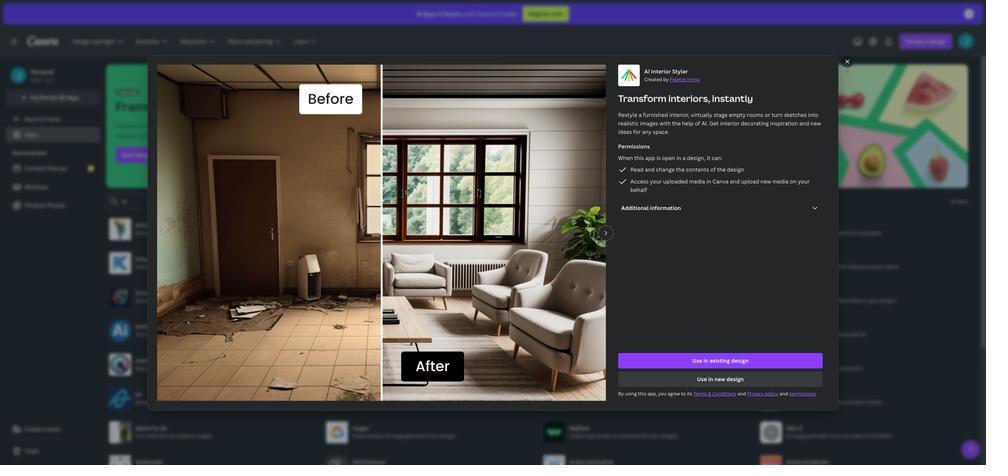 Task type: locate. For each thing, give the bounding box(es) containing it.
a collage of irregular sharp edged shapes. the left-most shape is unfilled and is selected by the user francis. every other shape is filled with an image of a fruit on a colored background. image
[[749, 65, 968, 188]]

top level navigation element
[[68, 34, 325, 49]]

list
[[6, 161, 100, 213], [618, 165, 823, 194]]

0 horizontal spatial list
[[6, 161, 100, 213]]



Task type: vqa. For each thing, say whether or not it's contained in the screenshot.
the whiteboards "BUTTON"
no



Task type: describe. For each thing, give the bounding box(es) containing it.
1 horizontal spatial list
[[618, 165, 823, 194]]

Input field to search for apps search field
[[122, 195, 230, 209]]



